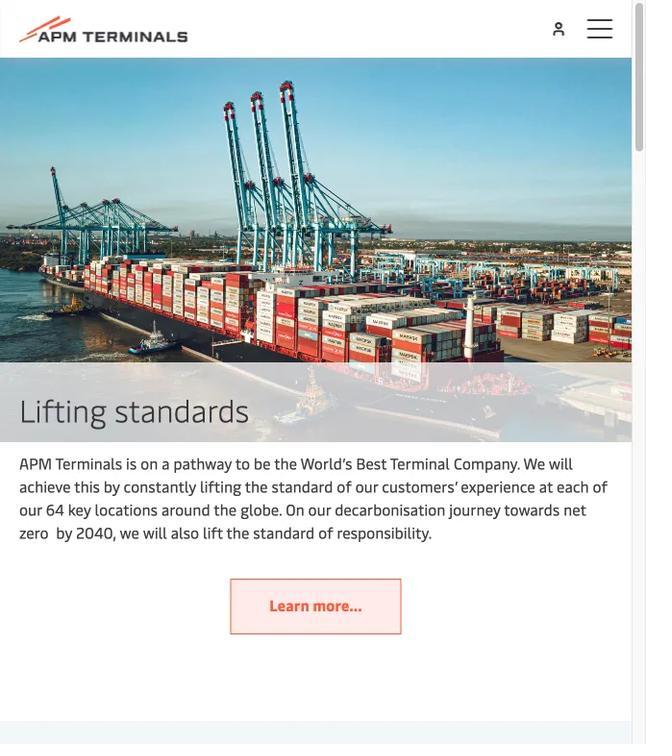 Task type: describe. For each thing, give the bounding box(es) containing it.
2 horizontal spatial our
[[356, 476, 378, 497]]

the up globe.
[[245, 476, 268, 497]]

apm terminals is on a pathway to be the world's best terminal company. we will achieve this by constantly lifting the standard of our customers' experience at each of our 64 key locations around the globe. on our decarbonisation journey towards net zero  by 2040, we will also lift the standard of responsibility.
[[19, 453, 608, 543]]

best
[[356, 453, 387, 474]]

1 vertical spatial standard
[[253, 522, 315, 543]]

2 horizontal spatial of
[[593, 476, 608, 497]]

on
[[286, 499, 305, 520]]

around
[[161, 499, 210, 520]]

2040,
[[76, 522, 116, 543]]

each
[[557, 476, 589, 497]]

lifting
[[200, 476, 242, 497]]

1 vertical spatial will
[[143, 522, 167, 543]]

the down lifting
[[214, 499, 237, 520]]

achieve
[[19, 476, 71, 497]]

1 horizontal spatial will
[[549, 453, 573, 474]]

0 horizontal spatial by
[[56, 522, 72, 543]]

company.
[[454, 453, 520, 474]]

terminals
[[55, 453, 122, 474]]

learn
[[270, 595, 310, 616]]

learn more... link
[[230, 579, 402, 635]]

0 vertical spatial by
[[104, 476, 120, 497]]

journey
[[449, 499, 501, 520]]

constantly
[[124, 476, 196, 497]]

0 vertical spatial standard
[[272, 476, 333, 497]]

the right be
[[274, 453, 297, 474]]

terminal
[[390, 453, 450, 474]]

locations
[[95, 499, 158, 520]]



Task type: vqa. For each thing, say whether or not it's contained in the screenshot.
"pathway"
yes



Task type: locate. For each thing, give the bounding box(es) containing it.
1 horizontal spatial our
[[308, 499, 331, 520]]

will
[[549, 453, 573, 474], [143, 522, 167, 543]]

0 horizontal spatial of
[[319, 522, 333, 543]]

lifting standards
[[19, 389, 249, 431]]

apm
[[19, 453, 52, 474]]

by right this
[[104, 476, 120, 497]]

our
[[356, 476, 378, 497], [19, 499, 42, 520], [308, 499, 331, 520]]

responsibility.
[[337, 522, 432, 543]]

customers'
[[382, 476, 457, 497]]

lifting
[[19, 389, 107, 431]]

our right on
[[308, 499, 331, 520]]

towards
[[504, 499, 560, 520]]

will up each
[[549, 453, 573, 474]]

we
[[524, 453, 546, 474]]

on
[[141, 453, 158, 474]]

net
[[564, 499, 587, 520]]

the
[[274, 453, 297, 474], [245, 476, 268, 497], [214, 499, 237, 520], [226, 522, 250, 543]]

standard up on
[[272, 476, 333, 497]]

a
[[162, 453, 170, 474]]

also
[[171, 522, 199, 543]]

our left "64"
[[19, 499, 42, 520]]

will right we
[[143, 522, 167, 543]]

of right each
[[593, 476, 608, 497]]

is
[[126, 453, 137, 474]]

by down "64"
[[56, 522, 72, 543]]

to
[[235, 453, 250, 474]]

1 horizontal spatial of
[[337, 476, 352, 497]]

the right lift
[[226, 522, 250, 543]]

of left responsibility.
[[319, 522, 333, 543]]

1 vertical spatial by
[[56, 522, 72, 543]]

globe.
[[241, 499, 282, 520]]

more...
[[313, 595, 362, 616]]

0 horizontal spatial will
[[143, 522, 167, 543]]

standard
[[272, 476, 333, 497], [253, 522, 315, 543]]

pathway
[[174, 453, 232, 474]]

64
[[46, 499, 64, 520]]

standard down on
[[253, 522, 315, 543]]

1 horizontal spatial by
[[104, 476, 120, 497]]

be
[[254, 453, 271, 474]]

of down world's
[[337, 476, 352, 497]]

0 horizontal spatial our
[[19, 499, 42, 520]]

0 vertical spatial will
[[549, 453, 573, 474]]

our down best
[[356, 476, 378, 497]]

world's
[[301, 453, 353, 474]]

lift
[[203, 522, 223, 543]]

key
[[68, 499, 91, 520]]

we
[[120, 522, 139, 543]]

standards
[[115, 389, 249, 431]]

of
[[337, 476, 352, 497], [593, 476, 608, 497], [319, 522, 333, 543]]

experience
[[461, 476, 536, 497]]

by
[[104, 476, 120, 497], [56, 522, 72, 543]]

at
[[539, 476, 553, 497]]

decarbonisation
[[335, 499, 446, 520]]

learn more...
[[270, 595, 362, 616]]

this
[[74, 476, 100, 497]]



